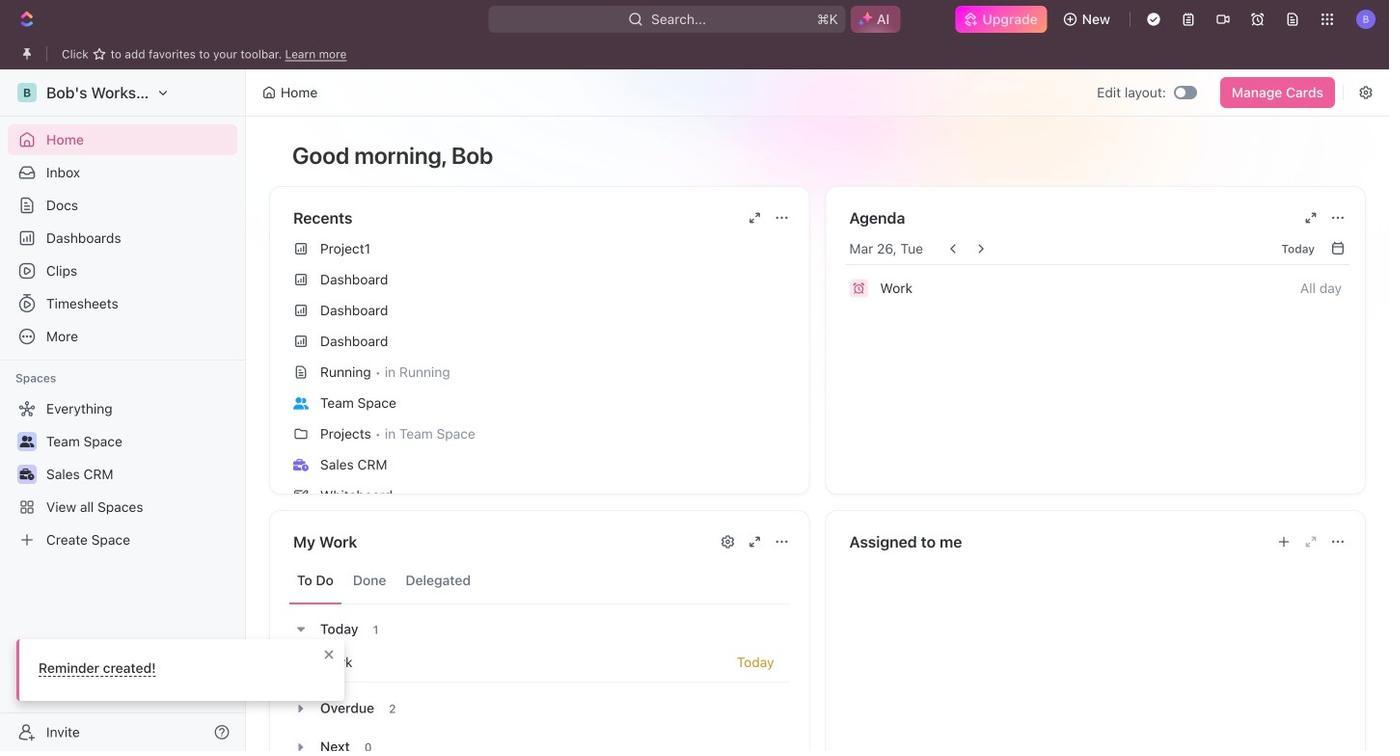 Task type: describe. For each thing, give the bounding box(es) containing it.
user group image
[[20, 436, 34, 448]]

user group image
[[293, 397, 309, 410]]

tree inside sidebar navigation
[[8, 394, 237, 556]]

bob's workspace, , element
[[17, 83, 37, 102]]

sidebar navigation
[[0, 69, 250, 752]]



Task type: vqa. For each thing, say whether or not it's contained in the screenshot.
Projects to the right
no



Task type: locate. For each thing, give the bounding box(es) containing it.
business time image
[[20, 469, 34, 481]]

tree
[[8, 394, 237, 556]]

tab list
[[290, 558, 790, 605]]

business time image
[[293, 459, 309, 472]]



